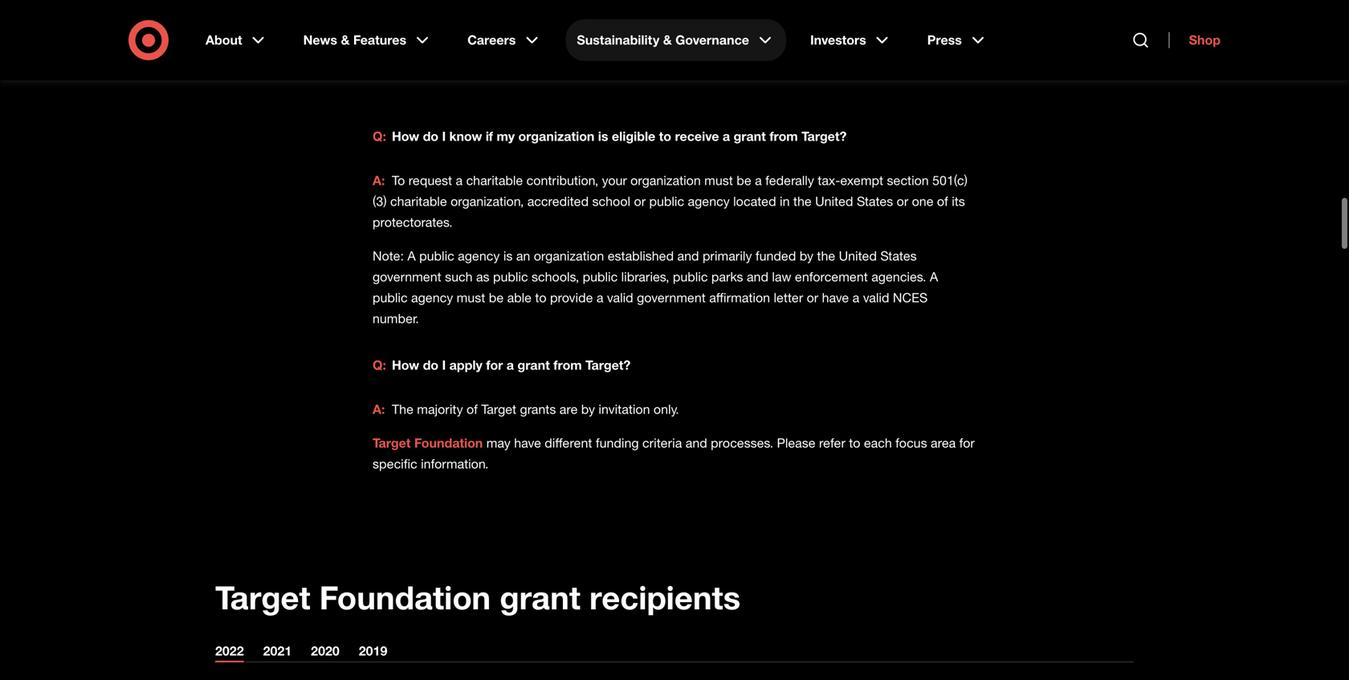 Task type: locate. For each thing, give the bounding box(es) containing it.
tax-
[[818, 173, 841, 188]]

the up enforcement
[[817, 248, 836, 264]]

of
[[937, 194, 948, 209], [467, 402, 478, 417]]

0 horizontal spatial valid
[[607, 290, 633, 306]]

for right apply
[[486, 357, 503, 373]]

a: left the to
[[373, 173, 385, 188]]

public up such
[[419, 248, 454, 264]]

do for apply
[[423, 357, 439, 373]]

0 horizontal spatial to
[[535, 290, 547, 306]]

grant
[[734, 128, 766, 144], [518, 357, 550, 373], [500, 578, 581, 617]]

1 vertical spatial a:
[[373, 402, 385, 417]]

charitable up protectorates.
[[390, 194, 447, 209]]

1 vertical spatial organization
[[631, 173, 701, 188]]

of left its
[[937, 194, 948, 209]]

0 vertical spatial i
[[442, 128, 446, 144]]

0 vertical spatial the
[[794, 194, 812, 209]]

2 vertical spatial and
[[686, 435, 707, 451]]

target for target foundation
[[373, 435, 411, 451]]

target for target foundation grant recipients
[[215, 578, 310, 617]]

1 q: from the top
[[373, 128, 386, 144]]

agency left located
[[688, 194, 730, 209]]

2 a: from the top
[[373, 402, 385, 417]]

0 vertical spatial have
[[822, 290, 849, 306]]

1 do from the top
[[423, 128, 439, 144]]

how up the to
[[392, 128, 419, 144]]

organization for or
[[631, 173, 701, 188]]

1 vertical spatial q:
[[373, 357, 386, 373]]

2020
[[311, 643, 340, 659]]

target?
[[802, 128, 847, 144], [586, 357, 631, 373]]

united inside to request a charitable contribution, your organization must be a federally tax-exempt section 501(c) (3) charitable organization, accredited school or public agency located in the united states or one of its protectorates.
[[815, 194, 853, 209]]

states inside "note: a public agency is an organization established and primarily funded by the united states government such as public schools, public libraries, public parks and law enforcement agencies. a public agency must be able to provide a valid government affirmation letter or have a valid nces number."
[[881, 248, 917, 264]]

1 horizontal spatial by
[[800, 248, 814, 264]]

each
[[864, 435, 892, 451]]

501(c)
[[933, 173, 968, 188]]

for inside the may have different funding criteria and processes. please refer to each focus area for specific information.
[[960, 435, 975, 451]]

0 horizontal spatial agency
[[411, 290, 453, 306]]

2 horizontal spatial or
[[897, 194, 909, 209]]

agencies.
[[872, 269, 927, 285]]

do left apply
[[423, 357, 439, 373]]

to inside "note: a public agency is an organization established and primarily funded by the united states government such as public schools, public libraries, public parks and law enforcement agencies. a public agency must be able to provide a valid government affirmation letter or have a valid nces number."
[[535, 290, 547, 306]]

1 & from the left
[[341, 32, 350, 48]]

foundation for target foundation
[[414, 435, 483, 451]]

2 vertical spatial grant
[[500, 578, 581, 617]]

agency
[[688, 194, 730, 209], [458, 248, 500, 264], [411, 290, 453, 306]]

be up located
[[737, 173, 752, 188]]

and
[[678, 248, 699, 264], [747, 269, 769, 285], [686, 435, 707, 451]]

2 vertical spatial to
[[849, 435, 861, 451]]

2 do from the top
[[423, 357, 439, 373]]

1 horizontal spatial target
[[373, 435, 411, 451]]

1 horizontal spatial valid
[[863, 290, 890, 306]]

public up provide
[[583, 269, 618, 285]]

& for features
[[341, 32, 350, 48]]

target up specific
[[373, 435, 411, 451]]

1 horizontal spatial for
[[960, 435, 975, 451]]

1 horizontal spatial government
[[637, 290, 706, 306]]

1 vertical spatial i
[[442, 357, 446, 373]]

have right may
[[514, 435, 541, 451]]

have inside the may have different funding criteria and processes. please refer to each focus area for specific information.
[[514, 435, 541, 451]]

1 vertical spatial from
[[554, 357, 582, 373]]

1 vertical spatial a
[[930, 269, 938, 285]]

0 horizontal spatial have
[[514, 435, 541, 451]]

q: down number.
[[373, 357, 386, 373]]

0 vertical spatial states
[[857, 194, 893, 209]]

must
[[705, 173, 733, 188], [457, 290, 485, 306]]

government down libraries,
[[637, 290, 706, 306]]

0 vertical spatial by
[[800, 248, 814, 264]]

1 horizontal spatial have
[[822, 290, 849, 306]]

0 vertical spatial a:
[[373, 173, 385, 188]]

1 vertical spatial the
[[817, 248, 836, 264]]

q: how do i know if my organization is eligible to receive a grant from target?
[[373, 128, 847, 144]]

schools,
[[532, 269, 579, 285]]

1 horizontal spatial or
[[807, 290, 819, 306]]

1 vertical spatial and
[[747, 269, 769, 285]]

organization up schools,
[[534, 248, 604, 264]]

1 vertical spatial must
[[457, 290, 485, 306]]

libraries,
[[621, 269, 669, 285]]

1 vertical spatial foundation
[[319, 578, 491, 617]]

0 vertical spatial government
[[373, 269, 442, 285]]

organization
[[519, 128, 595, 144], [631, 173, 701, 188], [534, 248, 604, 264]]

public up the able on the top of page
[[493, 269, 528, 285]]

(3)
[[373, 194, 387, 209]]

charitable up organization,
[[466, 173, 523, 188]]

1 vertical spatial is
[[504, 248, 513, 264]]

provide
[[550, 290, 593, 306]]

and left law
[[747, 269, 769, 285]]

a: for the majority of target grants are by invitation only.
[[373, 402, 385, 417]]

1 vertical spatial of
[[467, 402, 478, 417]]

2 how from the top
[[392, 357, 419, 373]]

0 vertical spatial be
[[737, 173, 752, 188]]

0 horizontal spatial &
[[341, 32, 350, 48]]

target? up the invitation
[[586, 357, 631, 373]]

a up located
[[755, 173, 762, 188]]

0 horizontal spatial government
[[373, 269, 442, 285]]

2 vertical spatial organization
[[534, 248, 604, 264]]

funded
[[756, 248, 796, 264]]

or right letter
[[807, 290, 819, 306]]

of inside to request a charitable contribution, your organization must be a federally tax-exempt section 501(c) (3) charitable organization, accredited school or public agency located in the united states or one of its protectorates.
[[937, 194, 948, 209]]

q:
[[373, 128, 386, 144], [373, 357, 386, 373]]

2022
[[215, 643, 244, 659]]

0 vertical spatial for
[[486, 357, 503, 373]]

1 a: from the top
[[373, 173, 385, 188]]

by
[[800, 248, 814, 264], [581, 402, 595, 417]]

0 horizontal spatial by
[[581, 402, 595, 417]]

0 horizontal spatial the
[[794, 194, 812, 209]]

federally
[[766, 173, 814, 188]]

for
[[486, 357, 503, 373], [960, 435, 975, 451]]

i left know
[[442, 128, 446, 144]]

0 vertical spatial how
[[392, 128, 419, 144]]

0 horizontal spatial must
[[457, 290, 485, 306]]

must down the as
[[457, 290, 485, 306]]

the right in
[[794, 194, 812, 209]]

to right the able on the top of page
[[535, 290, 547, 306]]

organization right your
[[631, 173, 701, 188]]

0 vertical spatial from
[[770, 128, 798, 144]]

0 vertical spatial united
[[815, 194, 853, 209]]

1 vertical spatial states
[[881, 248, 917, 264]]

i left apply
[[442, 357, 446, 373]]

and inside the may have different funding criteria and processes. please refer to each focus area for specific information.
[[686, 435, 707, 451]]

my
[[497, 128, 515, 144]]

0 horizontal spatial target?
[[586, 357, 631, 373]]

target foundation grant recipients
[[215, 578, 741, 617]]

2 horizontal spatial agency
[[688, 194, 730, 209]]

foundation up 2019
[[319, 578, 491, 617]]

states down exempt
[[857, 194, 893, 209]]

do left know
[[423, 128, 439, 144]]

states
[[857, 194, 893, 209], [881, 248, 917, 264]]

1 horizontal spatial is
[[598, 128, 608, 144]]

is left an
[[504, 248, 513, 264]]

2021 link
[[263, 643, 292, 663]]

states up agencies.
[[881, 248, 917, 264]]

1 horizontal spatial of
[[937, 194, 948, 209]]

0 vertical spatial is
[[598, 128, 608, 144]]

government
[[373, 269, 442, 285], [637, 290, 706, 306]]

& left governance
[[663, 32, 672, 48]]

do
[[423, 128, 439, 144], [423, 357, 439, 373]]

1 vertical spatial agency
[[458, 248, 500, 264]]

0 vertical spatial to
[[659, 128, 672, 144]]

2 horizontal spatial target
[[481, 402, 517, 417]]

to right eligible
[[659, 128, 672, 144]]

0 vertical spatial must
[[705, 173, 733, 188]]

1 vertical spatial how
[[392, 357, 419, 373]]

eligible
[[612, 128, 656, 144]]

if
[[486, 128, 493, 144]]

government down note:
[[373, 269, 442, 285]]

a: left the
[[373, 402, 385, 417]]

2 q: from the top
[[373, 357, 386, 373]]

public left parks
[[673, 269, 708, 285]]

0 vertical spatial agency
[[688, 194, 730, 209]]

agency down such
[[411, 290, 453, 306]]

organization inside to request a charitable contribution, your organization must be a federally tax-exempt section 501(c) (3) charitable organization, accredited school or public agency located in the united states or one of its protectorates.
[[631, 173, 701, 188]]

how
[[392, 128, 419, 144], [392, 357, 419, 373]]

1 horizontal spatial from
[[770, 128, 798, 144]]

0 vertical spatial do
[[423, 128, 439, 144]]

foundation up the information.
[[414, 435, 483, 451]]

target? up tax-
[[802, 128, 847, 144]]

refer
[[819, 435, 846, 451]]

or right school on the top left of page
[[634, 194, 646, 209]]

2 horizontal spatial to
[[849, 435, 861, 451]]

to right "refer" at the bottom right of the page
[[849, 435, 861, 451]]

recipients
[[590, 578, 741, 617]]

have
[[822, 290, 849, 306], [514, 435, 541, 451]]

1 horizontal spatial agency
[[458, 248, 500, 264]]

the
[[794, 194, 812, 209], [817, 248, 836, 264]]

have down enforcement
[[822, 290, 849, 306]]

i for know
[[442, 128, 446, 144]]

be
[[737, 173, 752, 188], [489, 290, 504, 306]]

1 vertical spatial do
[[423, 357, 439, 373]]

united up enforcement
[[839, 248, 877, 264]]

how up the
[[392, 357, 419, 373]]

0 vertical spatial q:
[[373, 128, 386, 144]]

about link
[[194, 19, 279, 61]]

may have different funding criteria and processes. please refer to each focus area for specific information.
[[373, 435, 975, 472]]

2 vertical spatial target
[[215, 578, 310, 617]]

2 & from the left
[[663, 32, 672, 48]]

public
[[649, 194, 684, 209], [419, 248, 454, 264], [493, 269, 528, 285], [583, 269, 618, 285], [673, 269, 708, 285], [373, 290, 408, 306]]

invitation
[[599, 402, 650, 417]]

from up are
[[554, 357, 582, 373]]

0 horizontal spatial of
[[467, 402, 478, 417]]

0 horizontal spatial or
[[634, 194, 646, 209]]

1 vertical spatial by
[[581, 402, 595, 417]]

foundation
[[414, 435, 483, 451], [319, 578, 491, 617]]

1 horizontal spatial the
[[817, 248, 836, 264]]

careers link
[[456, 19, 553, 61]]

1 vertical spatial united
[[839, 248, 877, 264]]

1 i from the top
[[442, 128, 446, 144]]

1 vertical spatial charitable
[[390, 194, 447, 209]]

from up federally
[[770, 128, 798, 144]]

how for how do i apply for a grant from target?
[[392, 357, 419, 373]]

1 vertical spatial to
[[535, 290, 547, 306]]

are
[[560, 402, 578, 417]]

how for how do i know if my organization is eligible to receive a grant from target?
[[392, 128, 419, 144]]

know
[[450, 128, 482, 144]]

0 horizontal spatial a
[[408, 248, 416, 264]]

for right "area"
[[960, 435, 975, 451]]

or
[[634, 194, 646, 209], [897, 194, 909, 209], [807, 290, 819, 306]]

& right news
[[341, 32, 350, 48]]

be left the able on the top of page
[[489, 290, 504, 306]]

organization inside "note: a public agency is an organization established and primarily funded by the united states government such as public schools, public libraries, public parks and law enforcement agencies. a public agency must be able to provide a valid government affirmation letter or have a valid nces number."
[[534, 248, 604, 264]]

1 vertical spatial be
[[489, 290, 504, 306]]

0 horizontal spatial is
[[504, 248, 513, 264]]

organization for public
[[534, 248, 604, 264]]

to
[[659, 128, 672, 144], [535, 290, 547, 306], [849, 435, 861, 451]]

2 vertical spatial agency
[[411, 290, 453, 306]]

a right agencies.
[[930, 269, 938, 285]]

1 vertical spatial for
[[960, 435, 975, 451]]

target up may
[[481, 402, 517, 417]]

0 vertical spatial foundation
[[414, 435, 483, 451]]

target up 2021
[[215, 578, 310, 617]]

a:
[[373, 173, 385, 188], [373, 402, 385, 417]]

public right school on the top left of page
[[649, 194, 684, 209]]

2021
[[263, 643, 292, 659]]

one
[[912, 194, 934, 209]]

q: up (3)
[[373, 128, 386, 144]]

1 horizontal spatial charitable
[[466, 173, 523, 188]]

0 vertical spatial target
[[481, 402, 517, 417]]

grant faqs
[[373, 35, 547, 74]]

1 horizontal spatial be
[[737, 173, 752, 188]]

a
[[723, 128, 730, 144], [456, 173, 463, 188], [755, 173, 762, 188], [597, 290, 604, 306], [853, 290, 860, 306], [507, 357, 514, 373]]

by right funded in the top right of the page
[[800, 248, 814, 264]]

0 horizontal spatial be
[[489, 290, 504, 306]]

a right note:
[[408, 248, 416, 264]]

valid down agencies.
[[863, 290, 890, 306]]

0 horizontal spatial from
[[554, 357, 582, 373]]

agency up the as
[[458, 248, 500, 264]]

contribution,
[[527, 173, 599, 188]]

0 horizontal spatial target
[[215, 578, 310, 617]]

united
[[815, 194, 853, 209], [839, 248, 877, 264]]

1 horizontal spatial must
[[705, 173, 733, 188]]

&
[[341, 32, 350, 48], [663, 32, 672, 48]]

0 vertical spatial of
[[937, 194, 948, 209]]

must down the receive
[[705, 173, 733, 188]]

and left primarily
[[678, 248, 699, 264]]

1 vertical spatial have
[[514, 435, 541, 451]]

0 vertical spatial target?
[[802, 128, 847, 144]]

accredited
[[528, 194, 589, 209]]

or left the one
[[897, 194, 909, 209]]

valid down libraries,
[[607, 290, 633, 306]]

primarily
[[703, 248, 752, 264]]

q: for q: how do i apply for a grant from target?
[[373, 357, 386, 373]]

united down tax-
[[815, 194, 853, 209]]

by right are
[[581, 402, 595, 417]]

have inside "note: a public agency is an organization established and primarily funded by the united states government such as public schools, public libraries, public parks and law enforcement agencies. a public agency must be able to provide a valid government affirmation letter or have a valid nces number."
[[822, 290, 849, 306]]

2 i from the top
[[442, 357, 446, 373]]

features
[[353, 32, 407, 48]]

able
[[507, 290, 532, 306]]

of right majority
[[467, 402, 478, 417]]

1 horizontal spatial &
[[663, 32, 672, 48]]

is left eligible
[[598, 128, 608, 144]]

organization up contribution,
[[519, 128, 595, 144]]

target foundation
[[373, 435, 483, 451]]

1 how from the top
[[392, 128, 419, 144]]

0 vertical spatial and
[[678, 248, 699, 264]]

and right criteria
[[686, 435, 707, 451]]



Task type: describe. For each thing, give the bounding box(es) containing it.
press link
[[916, 19, 999, 61]]

public up number.
[[373, 290, 408, 306]]

governance
[[676, 32, 749, 48]]

enforcement
[[795, 269, 868, 285]]

news
[[303, 32, 337, 48]]

may
[[487, 435, 511, 451]]

your
[[602, 173, 627, 188]]

0 horizontal spatial for
[[486, 357, 503, 373]]

a right the receive
[[723, 128, 730, 144]]

letter
[[774, 290, 803, 306]]

affirmation
[[709, 290, 770, 306]]

parks
[[712, 269, 743, 285]]

sustainability & governance
[[577, 32, 749, 48]]

0 vertical spatial organization
[[519, 128, 595, 144]]

do for know
[[423, 128, 439, 144]]

careers
[[468, 32, 516, 48]]

public inside to request a charitable contribution, your organization must be a federally tax-exempt section 501(c) (3) charitable organization, accredited school or public agency located in the united states or one of its protectorates.
[[649, 194, 684, 209]]

target foundation link
[[373, 435, 483, 451]]

1 horizontal spatial target?
[[802, 128, 847, 144]]

0 vertical spatial a
[[408, 248, 416, 264]]

note: a public agency is an organization established and primarily funded by the united states government such as public schools, public libraries, public parks and law enforcement agencies. a public agency must be able to provide a valid government affirmation letter or have a valid nces number.
[[373, 248, 938, 327]]

a right provide
[[597, 290, 604, 306]]

processes.
[[711, 435, 774, 451]]

i for apply
[[442, 357, 446, 373]]

0 horizontal spatial charitable
[[390, 194, 447, 209]]

grant
[[373, 35, 458, 74]]

1 valid from the left
[[607, 290, 633, 306]]

2019 link
[[359, 643, 387, 663]]

1 horizontal spatial to
[[659, 128, 672, 144]]

must inside "note: a public agency is an organization established and primarily funded by the united states government such as public schools, public libraries, public parks and law enforcement agencies. a public agency must be able to provide a valid government affirmation letter or have a valid nces number."
[[457, 290, 485, 306]]

to request a charitable contribution, your organization must be a federally tax-exempt section 501(c) (3) charitable organization, accredited school or public agency located in the united states or one of its protectorates.
[[373, 173, 968, 230]]

established
[[608, 248, 674, 264]]

exempt
[[841, 173, 884, 188]]

the inside to request a charitable contribution, your organization must be a federally tax-exempt section 501(c) (3) charitable organization, accredited school or public agency located in the united states or one of its protectorates.
[[794, 194, 812, 209]]

section
[[887, 173, 929, 188]]

protectorates.
[[373, 214, 453, 230]]

information.
[[421, 456, 489, 472]]

news & features
[[303, 32, 407, 48]]

a down enforcement
[[853, 290, 860, 306]]

be inside to request a charitable contribution, your organization must be a federally tax-exempt section 501(c) (3) charitable organization, accredited school or public agency located in the united states or one of its protectorates.
[[737, 173, 752, 188]]

2 valid from the left
[[863, 290, 890, 306]]

investors
[[810, 32, 866, 48]]

school
[[592, 194, 631, 209]]

receive
[[675, 128, 719, 144]]

news & features link
[[292, 19, 443, 61]]

its
[[952, 194, 965, 209]]

as
[[476, 269, 490, 285]]

the
[[392, 402, 414, 417]]

an
[[516, 248, 530, 264]]

specific
[[373, 456, 417, 472]]

the inside "note: a public agency is an organization established and primarily funded by the united states government such as public schools, public libraries, public parks and law enforcement agencies. a public agency must be able to provide a valid government affirmation letter or have a valid nces number."
[[817, 248, 836, 264]]

be inside "note: a public agency is an organization established and primarily funded by the united states government such as public schools, public libraries, public parks and law enforcement agencies. a public agency must be able to provide a valid government affirmation letter or have a valid nces number."
[[489, 290, 504, 306]]

area
[[931, 435, 956, 451]]

is inside "note: a public agency is an organization established and primarily funded by the united states government such as public schools, public libraries, public parks and law enforcement agencies. a public agency must be able to provide a valid government affirmation letter or have a valid nces number."
[[504, 248, 513, 264]]

a right request
[[456, 173, 463, 188]]

shop link
[[1169, 32, 1221, 48]]

target foundation grant recipients tab list
[[215, 643, 1134, 663]]

or inside "note: a public agency is an organization established and primarily funded by the united states government such as public schools, public libraries, public parks and law enforcement agencies. a public agency must be able to provide a valid government affirmation letter or have a valid nces number."
[[807, 290, 819, 306]]

sustainability
[[577, 32, 660, 48]]

press
[[928, 32, 962, 48]]

different
[[545, 435, 592, 451]]

2020 link
[[311, 643, 340, 663]]

the majority of target grants are by invitation only.
[[392, 402, 683, 417]]

funding
[[596, 435, 639, 451]]

such
[[445, 269, 473, 285]]

located
[[733, 194, 776, 209]]

apply
[[450, 357, 483, 373]]

0 vertical spatial grant
[[734, 128, 766, 144]]

criteria
[[643, 435, 682, 451]]

only.
[[654, 402, 679, 417]]

nces
[[893, 290, 928, 306]]

q: for q: how do i know if my organization is eligible to receive a grant from target?
[[373, 128, 386, 144]]

& for governance
[[663, 32, 672, 48]]

agency inside to request a charitable contribution, your organization must be a federally tax-exempt section 501(c) (3) charitable organization, accredited school or public agency located in the united states or one of its protectorates.
[[688, 194, 730, 209]]

1 vertical spatial grant
[[518, 357, 550, 373]]

please
[[777, 435, 816, 451]]

investors link
[[799, 19, 903, 61]]

2019
[[359, 643, 387, 659]]

number.
[[373, 311, 419, 327]]

sustainability & governance link
[[566, 19, 786, 61]]

1 vertical spatial target?
[[586, 357, 631, 373]]

faqs
[[467, 35, 547, 74]]

2022 link
[[215, 643, 244, 663]]

request
[[409, 173, 452, 188]]

a: for to request a charitable contribution, your organization must be a federally tax-exempt section 501(c) (3) charitable organization, accredited school or public agency located in the united states or one of its protectorates.
[[373, 173, 385, 188]]

about
[[206, 32, 242, 48]]

note:
[[373, 248, 404, 264]]

focus
[[896, 435, 927, 451]]

states inside to request a charitable contribution, your organization must be a federally tax-exempt section 501(c) (3) charitable organization, accredited school or public agency located in the united states or one of its protectorates.
[[857, 194, 893, 209]]

q: how do i apply for a grant from target?
[[373, 357, 631, 373]]

by inside "note: a public agency is an organization established and primarily funded by the united states government such as public schools, public libraries, public parks and law enforcement agencies. a public agency must be able to provide a valid government affirmation letter or have a valid nces number."
[[800, 248, 814, 264]]

foundation for target foundation grant recipients
[[319, 578, 491, 617]]

grants
[[520, 402, 556, 417]]

0 vertical spatial charitable
[[466, 173, 523, 188]]

organization,
[[451, 194, 524, 209]]

1 vertical spatial government
[[637, 290, 706, 306]]

law
[[772, 269, 792, 285]]

majority
[[417, 402, 463, 417]]

to inside the may have different funding criteria and processes. please refer to each focus area for specific information.
[[849, 435, 861, 451]]

united inside "note: a public agency is an organization established and primarily funded by the united states government such as public schools, public libraries, public parks and law enforcement agencies. a public agency must be able to provide a valid government affirmation letter or have a valid nces number."
[[839, 248, 877, 264]]

1 horizontal spatial a
[[930, 269, 938, 285]]

must inside to request a charitable contribution, your organization must be a federally tax-exempt section 501(c) (3) charitable organization, accredited school or public agency located in the united states or one of its protectorates.
[[705, 173, 733, 188]]

to
[[392, 173, 405, 188]]

in
[[780, 194, 790, 209]]

a right apply
[[507, 357, 514, 373]]

shop
[[1189, 32, 1221, 48]]



Task type: vqa. For each thing, say whether or not it's contained in the screenshot.
Frameworks
no



